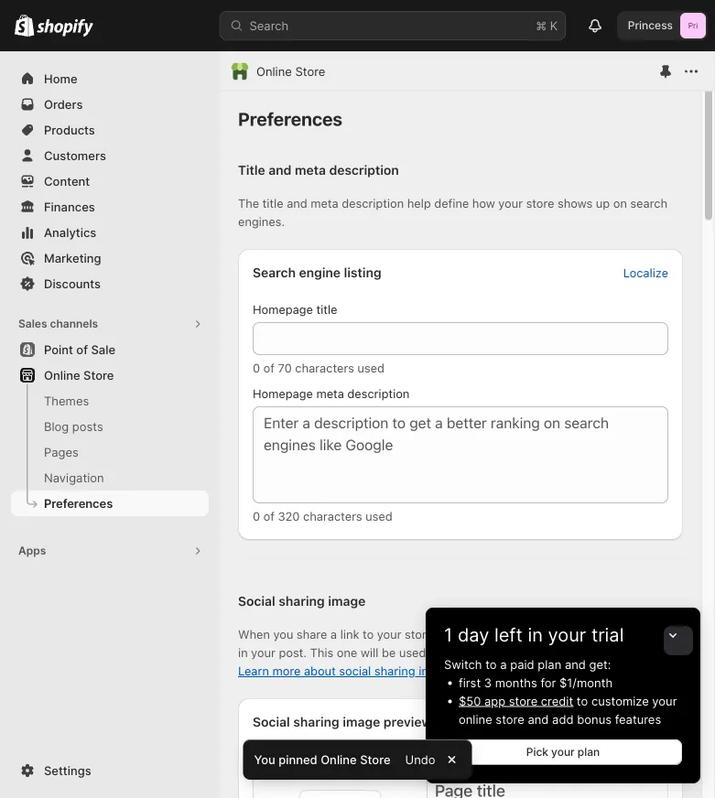 Task type: locate. For each thing, give the bounding box(es) containing it.
and left the add
[[528, 713, 549, 727]]

store right online store 'image'
[[295, 64, 326, 78]]

1 vertical spatial to
[[577, 694, 588, 709]]

online store link down search
[[256, 62, 326, 81]]

online right online store 'image'
[[256, 64, 292, 78]]

0 vertical spatial to
[[486, 658, 497, 672]]

0 vertical spatial store
[[295, 64, 326, 78]]

1 horizontal spatial and
[[565, 658, 586, 672]]

0 horizontal spatial shopify image
[[15, 14, 34, 36]]

store left undo
[[360, 753, 391, 767]]

your inside dropdown button
[[548, 624, 587, 647]]

$1/month
[[560, 676, 613, 690]]

online store down search
[[256, 64, 326, 78]]

your right "in"
[[548, 624, 587, 647]]

settings
[[44, 764, 91, 778]]

1 vertical spatial and
[[528, 713, 549, 727]]

your
[[548, 624, 587, 647], [653, 694, 677, 709], [552, 746, 575, 759]]

content link
[[11, 169, 209, 194]]

online
[[459, 713, 493, 727]]

1 horizontal spatial online store link
[[256, 62, 326, 81]]

pick your plan link
[[444, 740, 682, 766]]

your right 'pick'
[[552, 746, 575, 759]]

$50 app store credit link
[[459, 694, 574, 709]]

discounts link
[[11, 271, 209, 297]]

to down $1/month
[[577, 694, 588, 709]]

customers
[[44, 148, 106, 163]]

0 horizontal spatial store
[[83, 368, 114, 382]]

get:
[[590, 658, 611, 672]]

0 horizontal spatial online store
[[44, 368, 114, 382]]

0 horizontal spatial plan
[[538, 658, 562, 672]]

plan down bonus
[[578, 746, 600, 759]]

first 3 months for $1/month
[[459, 676, 613, 690]]

0 vertical spatial store
[[509, 694, 538, 709]]

and for plan
[[565, 658, 586, 672]]

navigation
[[44, 471, 104, 485]]

switch
[[444, 658, 482, 672]]

2 vertical spatial store
[[360, 753, 391, 767]]

and up $1/month
[[565, 658, 586, 672]]

in
[[528, 624, 543, 647]]

pick your plan
[[527, 746, 600, 759]]

1 horizontal spatial online
[[256, 64, 292, 78]]

1 horizontal spatial store
[[295, 64, 326, 78]]

0 vertical spatial plan
[[538, 658, 562, 672]]

store
[[509, 694, 538, 709], [496, 713, 525, 727]]

0 vertical spatial online store link
[[256, 62, 326, 81]]

discounts
[[44, 277, 101, 291]]

1 day left in your trial element
[[426, 656, 701, 784]]

1
[[444, 624, 453, 647]]

0 horizontal spatial and
[[528, 713, 549, 727]]

0 horizontal spatial online store link
[[11, 363, 209, 388]]

marketing link
[[11, 245, 209, 271]]

to left the "a"
[[486, 658, 497, 672]]

preferences link
[[11, 491, 209, 517]]

1 horizontal spatial shopify image
[[37, 19, 94, 37]]

finances link
[[11, 194, 209, 220]]

sales
[[18, 317, 47, 331]]

for
[[541, 676, 556, 690]]

0 vertical spatial online
[[256, 64, 292, 78]]

months
[[495, 676, 537, 690]]

trial
[[592, 624, 624, 647]]

undo button
[[394, 747, 447, 773]]

store down months
[[509, 694, 538, 709]]

of
[[76, 343, 88, 357]]

add
[[552, 713, 574, 727]]

pick
[[527, 746, 549, 759]]

1 horizontal spatial to
[[577, 694, 588, 709]]

channels
[[50, 317, 98, 331]]

point of sale link
[[11, 337, 209, 363]]

features
[[615, 713, 662, 727]]

1 vertical spatial online
[[44, 368, 80, 382]]

home link
[[11, 66, 209, 92]]

online
[[256, 64, 292, 78], [44, 368, 80, 382], [321, 753, 357, 767]]

online down point
[[44, 368, 80, 382]]

1 horizontal spatial online store
[[256, 64, 326, 78]]

1 vertical spatial online store
[[44, 368, 114, 382]]

plan
[[538, 658, 562, 672], [578, 746, 600, 759]]

store down sale
[[83, 368, 114, 382]]

a
[[500, 658, 507, 672]]

$50
[[459, 694, 481, 709]]

to
[[486, 658, 497, 672], [577, 694, 588, 709]]

plan up for
[[538, 658, 562, 672]]

themes link
[[11, 388, 209, 414]]

0 vertical spatial your
[[548, 624, 587, 647]]

online store link down sale
[[11, 363, 209, 388]]

store inside to customize your online store and add bonus features
[[496, 713, 525, 727]]

store
[[295, 64, 326, 78], [83, 368, 114, 382], [360, 753, 391, 767]]

2 vertical spatial online
[[321, 753, 357, 767]]

undo
[[405, 753, 436, 767]]

princess image
[[681, 13, 706, 38]]

0 horizontal spatial online
[[44, 368, 80, 382]]

1 vertical spatial online store link
[[11, 363, 209, 388]]

pages link
[[11, 440, 209, 465]]

1 vertical spatial store
[[496, 713, 525, 727]]

online store down point of sale
[[44, 368, 114, 382]]

content
[[44, 174, 90, 188]]

point of sale button
[[0, 337, 220, 363]]

and inside to customize your online store and add bonus features
[[528, 713, 549, 727]]

2 vertical spatial your
[[552, 746, 575, 759]]

online store link
[[256, 62, 326, 81], [11, 363, 209, 388]]

0 vertical spatial and
[[565, 658, 586, 672]]

1 day left in your trial
[[444, 624, 624, 647]]

1 vertical spatial your
[[653, 694, 677, 709]]

and
[[565, 658, 586, 672], [528, 713, 549, 727]]

your up features on the right of page
[[653, 694, 677, 709]]

home
[[44, 71, 77, 86]]

app
[[485, 694, 506, 709]]

shopify image
[[15, 14, 34, 36], [37, 19, 94, 37]]

online right pinned
[[321, 753, 357, 767]]

and for store
[[528, 713, 549, 727]]

store down $50 app store credit
[[496, 713, 525, 727]]

online store
[[256, 64, 326, 78], [44, 368, 114, 382]]

1 vertical spatial store
[[83, 368, 114, 382]]

themes
[[44, 394, 89, 408]]

blog posts
[[44, 420, 103, 434]]

1 vertical spatial plan
[[578, 746, 600, 759]]

pages
[[44, 445, 79, 459]]



Task type: describe. For each thing, give the bounding box(es) containing it.
products
[[44, 123, 95, 137]]

apps
[[18, 545, 46, 558]]

customers link
[[11, 143, 209, 169]]

⌘ k
[[536, 18, 558, 33]]

k
[[550, 18, 558, 33]]

⌘
[[536, 18, 547, 33]]

finances
[[44, 200, 95, 214]]

orders link
[[11, 92, 209, 117]]

navigation link
[[11, 465, 209, 491]]

switch to a paid plan and get:
[[444, 658, 611, 672]]

pinned
[[279, 753, 318, 767]]

credit
[[541, 694, 574, 709]]

first
[[459, 676, 481, 690]]

preferences
[[44, 496, 113, 511]]

3
[[484, 676, 492, 690]]

day
[[458, 624, 489, 647]]

0 horizontal spatial to
[[486, 658, 497, 672]]

point
[[44, 343, 73, 357]]

0 vertical spatial online store
[[256, 64, 326, 78]]

1 day left in your trial button
[[426, 608, 701, 647]]

analytics
[[44, 225, 96, 240]]

blog
[[44, 420, 69, 434]]

left
[[495, 624, 523, 647]]

you pinned online store
[[254, 753, 391, 767]]

princess
[[628, 19, 673, 32]]

marketing
[[44, 251, 101, 265]]

$50 app store credit
[[459, 694, 574, 709]]

paid
[[510, 658, 535, 672]]

blog posts link
[[11, 414, 209, 440]]

products link
[[11, 117, 209, 143]]

online store image
[[231, 62, 249, 81]]

point of sale
[[44, 343, 115, 357]]

2 horizontal spatial store
[[360, 753, 391, 767]]

settings link
[[11, 758, 209, 784]]

your inside to customize your online store and add bonus features
[[653, 694, 677, 709]]

sales channels button
[[11, 311, 209, 337]]

bonus
[[577, 713, 612, 727]]

you
[[254, 753, 275, 767]]

to inside to customize your online store and add bonus features
[[577, 694, 588, 709]]

orders
[[44, 97, 83, 111]]

apps button
[[11, 539, 209, 564]]

customize
[[592, 694, 649, 709]]

search
[[250, 18, 289, 33]]

sales channels
[[18, 317, 98, 331]]

2 horizontal spatial online
[[321, 753, 357, 767]]

posts
[[72, 420, 103, 434]]

1 horizontal spatial plan
[[578, 746, 600, 759]]

analytics link
[[11, 220, 209, 245]]

sale
[[91, 343, 115, 357]]

to customize your online store and add bonus features
[[459, 694, 677, 727]]



Task type: vqa. For each thing, say whether or not it's contained in the screenshot.
definition,
no



